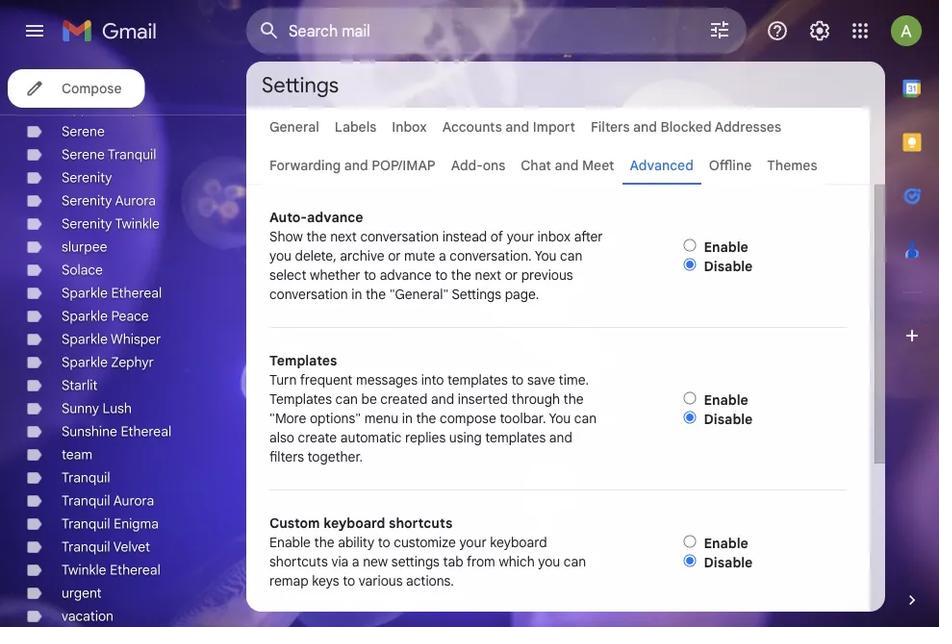 Task type: describe. For each thing, give the bounding box(es) containing it.
the up "delete," on the left of page
[[306, 228, 327, 245]]

serenity link
[[62, 169, 112, 186]]

custom keyboard shortcuts enable the ability to customize your keyboard shortcuts via a new settings tab from which you can remap keys to various actions.
[[269, 515, 586, 589]]

sunny lush link
[[62, 400, 132, 417]]

into
[[421, 371, 444, 388]]

together.
[[308, 448, 363, 465]]

2 templates from the top
[[269, 391, 332, 407]]

auto-
[[269, 209, 307, 226]]

enable for enable the ability to customize your keyboard shortcuts via a new settings tab from which you can remap keys to various actions.
[[704, 535, 748, 552]]

from
[[467, 553, 495, 570]]

1 horizontal spatial twinkle
[[115, 216, 160, 232]]

also
[[269, 429, 294, 446]]

filters
[[591, 118, 630, 135]]

whether
[[310, 267, 360, 283]]

0 vertical spatial keyboard
[[323, 515, 385, 532]]

and down into
[[431, 391, 454, 407]]

you inside custom keyboard shortcuts enable the ability to customize your keyboard shortcuts via a new settings tab from which you can remap keys to various actions.
[[538, 553, 560, 570]]

serene for serene tranquil
[[62, 146, 105, 163]]

aurora for tranquil aurora
[[113, 493, 154, 509]]

archive
[[340, 247, 384, 264]]

general link
[[269, 118, 319, 135]]

velvet
[[113, 539, 150, 556]]

chat and meet
[[521, 157, 614, 174]]

1 vertical spatial shortcuts
[[269, 553, 328, 570]]

compose button
[[8, 69, 145, 108]]

custom
[[269, 515, 320, 532]]

1 serenity from the top
[[62, 169, 112, 186]]

to inside the templates turn frequent messages into templates to save time. templates can be created and inserted through the "more options" menu in the compose toolbar. you can also create automatic replies using templates and filters together.
[[511, 371, 524, 388]]

customize
[[394, 534, 456, 551]]

new
[[363, 553, 388, 570]]

and for chat
[[555, 157, 579, 174]]

forwarding
[[269, 157, 341, 174]]

to down mute
[[435, 267, 448, 283]]

Enable radio
[[684, 535, 696, 548]]

you inside auto-advance show the next conversation instead of your inbox after you delete, archive or mute a conversation. you can select whether to advance to the next or previous conversation in the "general" settings page.
[[535, 247, 557, 264]]

tranquil aurora
[[62, 493, 154, 509]]

sparkle peace link
[[62, 308, 149, 325]]

import
[[533, 118, 575, 135]]

zephyr
[[111, 354, 154, 371]]

sparkle for sparkle zephyr
[[62, 354, 108, 371]]

be
[[361, 391, 377, 407]]

aurora for serenity aurora
[[115, 192, 156, 209]]

replies
[[405, 429, 446, 446]]

tranquil velvet link
[[62, 539, 150, 556]]

serenity twinkle
[[62, 216, 160, 232]]

1 vertical spatial or
[[505, 267, 518, 283]]

1 vertical spatial templates
[[485, 429, 546, 446]]

automatic
[[340, 429, 402, 446]]

after
[[574, 228, 603, 245]]

peace
[[111, 308, 149, 325]]

through
[[512, 391, 560, 407]]

and down through
[[549, 429, 572, 446]]

previous
[[521, 267, 573, 283]]

ons
[[483, 157, 505, 174]]

and for filters
[[633, 118, 657, 135]]

filters and blocked addresses link
[[591, 118, 781, 135]]

0 horizontal spatial conversation
[[269, 286, 348, 303]]

using
[[449, 429, 482, 446]]

tranquil for tranquil velvet
[[62, 539, 110, 556]]

enable inside custom keyboard shortcuts enable the ability to customize your keyboard shortcuts via a new settings tab from which you can remap keys to various actions.
[[269, 534, 311, 551]]

starlit link
[[62, 377, 98, 394]]

tranquil enigma
[[62, 516, 159, 533]]

navigation containing compose
[[0, 62, 246, 627]]

"more
[[269, 410, 306, 427]]

compose
[[62, 80, 122, 97]]

tranquil aurora link
[[62, 493, 154, 509]]

actions.
[[406, 573, 454, 589]]

ripple whispers
[[62, 100, 159, 117]]

to down the archive
[[364, 267, 376, 283]]

themes link
[[767, 157, 817, 174]]

whispers
[[102, 100, 159, 117]]

whisper
[[111, 331, 161, 348]]

ability
[[338, 534, 374, 551]]

inbox
[[537, 228, 571, 245]]

menu
[[364, 410, 398, 427]]

sparkle for sparkle whisper
[[62, 331, 108, 348]]

enable radio for turn frequent messages into templates to save time. templates can be created and inserted through the "more options" menu in the compose toolbar. you can also create automatic replies using templates and filters together.
[[684, 392, 696, 405]]

keys
[[312, 573, 339, 589]]

0 horizontal spatial next
[[330, 228, 357, 245]]

disable for auto-advance show the next conversation instead of your inbox after you delete, archive or mute a conversation. you can select whether to advance to the next or previous conversation in the "general" settings page.
[[704, 258, 753, 275]]

vacation
[[62, 608, 113, 625]]

can up options" at left bottom
[[335, 391, 358, 407]]

delete,
[[295, 247, 337, 264]]

mute
[[404, 247, 435, 264]]

chat and meet link
[[521, 157, 614, 174]]

advanced
[[630, 157, 694, 174]]

tranquil for tranquil link
[[62, 470, 110, 486]]

forwarding and pop/imap
[[269, 157, 436, 174]]

0 vertical spatial advance
[[307, 209, 363, 226]]

inbox link
[[392, 118, 427, 135]]

labels
[[335, 118, 376, 135]]

tranquil link
[[62, 470, 110, 486]]

your for keyboard
[[459, 534, 487, 551]]

0 vertical spatial or
[[388, 247, 401, 264]]

various
[[359, 573, 403, 589]]

can inside auto-advance show the next conversation instead of your inbox after you delete, archive or mute a conversation. you can select whether to advance to the next or previous conversation in the "general" settings page.
[[560, 247, 582, 264]]

the down time. at the bottom of page
[[563, 391, 584, 407]]

a inside auto-advance show the next conversation instead of your inbox after you delete, archive or mute a conversation. you can select whether to advance to the next or previous conversation in the "general" settings page.
[[439, 247, 446, 264]]

offline
[[709, 157, 752, 174]]

turn
[[269, 371, 297, 388]]

the down "conversation."
[[451, 267, 471, 283]]

page.
[[505, 286, 539, 303]]

offline link
[[709, 157, 752, 174]]

sparkle zephyr
[[62, 354, 154, 371]]

disable for custom keyboard shortcuts enable the ability to customize your keyboard shortcuts via a new settings tab from which you can remap keys to various actions.
[[704, 554, 753, 571]]

serene tranquil link
[[62, 146, 156, 163]]

themes
[[767, 157, 817, 174]]

remap
[[269, 573, 308, 589]]

and for accounts
[[505, 118, 529, 135]]

1 vertical spatial advance
[[380, 267, 432, 283]]

slurpee link
[[62, 239, 107, 255]]

the inside custom keyboard shortcuts enable the ability to customize your keyboard shortcuts via a new settings tab from which you can remap keys to various actions.
[[314, 534, 334, 551]]

filters
[[269, 448, 304, 465]]

support image
[[766, 19, 789, 42]]

via
[[331, 553, 349, 570]]

enable for show the next conversation instead of your inbox after you delete, archive or mute a conversation. you can select whether to advance to the next or previous conversation in the "general" settings page.
[[704, 239, 748, 255]]

sparkle ethereal
[[62, 285, 162, 302]]



Task type: locate. For each thing, give the bounding box(es) containing it.
shortcuts up the remap
[[269, 553, 328, 570]]

chat
[[521, 157, 551, 174]]

general
[[269, 118, 319, 135]]

forwarding and pop/imap link
[[269, 157, 436, 174]]

can down time. at the bottom of page
[[574, 410, 597, 427]]

0 vertical spatial next
[[330, 228, 357, 245]]

0 vertical spatial conversation
[[360, 228, 439, 245]]

ethereal for twinkle ethereal
[[110, 562, 161, 579]]

2 serene from the top
[[62, 146, 105, 163]]

0 horizontal spatial you
[[269, 247, 292, 264]]

the down the archive
[[366, 286, 386, 303]]

next up the archive
[[330, 228, 357, 245]]

serenity up serenity aurora
[[62, 169, 112, 186]]

1 horizontal spatial advance
[[380, 267, 432, 283]]

serene link
[[62, 123, 105, 140]]

templates up inserted
[[447, 371, 508, 388]]

you
[[269, 247, 292, 264], [538, 553, 560, 570]]

in
[[351, 286, 362, 303], [402, 410, 413, 427]]

you down show
[[269, 247, 292, 264]]

to
[[364, 267, 376, 283], [435, 267, 448, 283], [511, 371, 524, 388], [378, 534, 390, 551], [343, 573, 355, 589]]

aurora
[[115, 192, 156, 209], [113, 493, 154, 509]]

tranquil down tranquil link
[[62, 493, 110, 509]]

shortcuts up customize
[[389, 515, 452, 532]]

twinkle down the serenity aurora link
[[115, 216, 160, 232]]

to left save
[[511, 371, 524, 388]]

0 horizontal spatial a
[[352, 553, 359, 570]]

2 sparkle from the top
[[62, 308, 108, 325]]

0 horizontal spatial settings
[[262, 71, 339, 98]]

enable radio for show the next conversation instead of your inbox after you delete, archive or mute a conversation. you can select whether to advance to the next or previous conversation in the "general" settings page.
[[684, 239, 696, 252]]

0 vertical spatial you
[[269, 247, 292, 264]]

0 vertical spatial serenity
[[62, 169, 112, 186]]

the up replies
[[416, 410, 436, 427]]

you right the which
[[538, 553, 560, 570]]

0 horizontal spatial shortcuts
[[269, 553, 328, 570]]

ripple
[[62, 100, 99, 117]]

1 vertical spatial settings
[[452, 286, 501, 303]]

templates down toolbar.
[[485, 429, 546, 446]]

sparkle down the solace link
[[62, 285, 108, 302]]

advance
[[307, 209, 363, 226], [380, 267, 432, 283]]

sunny lush
[[62, 400, 132, 417]]

or left mute
[[388, 247, 401, 264]]

in inside auto-advance show the next conversation instead of your inbox after you delete, archive or mute a conversation. you can select whether to advance to the next or previous conversation in the "general" settings page.
[[351, 286, 362, 303]]

messages
[[356, 371, 418, 388]]

twinkle ethereal link
[[62, 562, 161, 579]]

serenity for twinkle
[[62, 216, 112, 232]]

and right filters
[[633, 118, 657, 135]]

1 horizontal spatial or
[[505, 267, 518, 283]]

0 horizontal spatial your
[[459, 534, 487, 551]]

sunshine ethereal
[[62, 423, 171, 440]]

0 vertical spatial serene
[[62, 123, 105, 140]]

solace link
[[62, 262, 103, 279]]

templates turn frequent messages into templates to save time. templates can be created and inserted through the "more options" menu in the compose toolbar. you can also create automatic replies using templates and filters together.
[[269, 352, 597, 465]]

you down through
[[549, 410, 571, 427]]

serenity aurora
[[62, 192, 156, 209]]

navigation
[[0, 62, 246, 627]]

the up via
[[314, 534, 334, 551]]

sparkle up starlit
[[62, 354, 108, 371]]

1 sparkle from the top
[[62, 285, 108, 302]]

1 vertical spatial your
[[459, 534, 487, 551]]

solace
[[62, 262, 103, 279]]

0 horizontal spatial advance
[[307, 209, 363, 226]]

frequent
[[300, 371, 353, 388]]

auto-advance show the next conversation instead of your inbox after you delete, archive or mute a conversation. you can select whether to advance to the next or previous conversation in the "general" settings page.
[[269, 209, 603, 303]]

conversation
[[360, 228, 439, 245], [269, 286, 348, 303]]

0 vertical spatial you
[[535, 247, 557, 264]]

serenity up the slurpee link
[[62, 216, 112, 232]]

1 vertical spatial you
[[538, 553, 560, 570]]

and for forwarding
[[344, 157, 368, 174]]

2 disable radio from the top
[[684, 555, 696, 567]]

vacation link
[[62, 608, 113, 625]]

tranquil up the tranquil velvet link
[[62, 516, 110, 533]]

save
[[527, 371, 555, 388]]

1 horizontal spatial shortcuts
[[389, 515, 452, 532]]

0 vertical spatial a
[[439, 247, 446, 264]]

ripple whispers link
[[62, 100, 159, 117]]

0 vertical spatial settings
[[262, 71, 339, 98]]

ethereal down velvet
[[110, 562, 161, 579]]

in inside the templates turn frequent messages into templates to save time. templates can be created and inserted through the "more options" menu in the compose toolbar. you can also create automatic replies using templates and filters together.
[[402, 410, 413, 427]]

settings
[[391, 553, 440, 570]]

0 horizontal spatial or
[[388, 247, 401, 264]]

twinkle ethereal
[[62, 562, 161, 579]]

inserted
[[458, 391, 508, 407]]

0 vertical spatial enable radio
[[684, 239, 696, 252]]

templates up "more
[[269, 391, 332, 407]]

filters and blocked addresses
[[591, 118, 781, 135]]

Disable radio
[[684, 411, 696, 424]]

can right the which
[[564, 553, 586, 570]]

accounts
[[442, 118, 502, 135]]

your inside custom keyboard shortcuts enable the ability to customize your keyboard shortcuts via a new settings tab from which you can remap keys to various actions.
[[459, 534, 487, 551]]

tranquil velvet
[[62, 539, 150, 556]]

twinkle up urgent link
[[62, 562, 106, 579]]

can
[[560, 247, 582, 264], [335, 391, 358, 407], [574, 410, 597, 427], [564, 553, 586, 570]]

4 sparkle from the top
[[62, 354, 108, 371]]

disable radio for enable the ability to customize your keyboard shortcuts via a new settings tab from which you can remap keys to various actions.
[[684, 555, 696, 567]]

your inside auto-advance show the next conversation instead of your inbox after you delete, archive or mute a conversation. you can select whether to advance to the next or previous conversation in the "general" settings page.
[[507, 228, 534, 245]]

templates up turn
[[269, 352, 337, 369]]

2 vertical spatial disable
[[704, 554, 753, 571]]

0 horizontal spatial in
[[351, 286, 362, 303]]

Enable radio
[[684, 239, 696, 252], [684, 392, 696, 405]]

team link
[[62, 446, 93, 463]]

and left import
[[505, 118, 529, 135]]

3 sparkle from the top
[[62, 331, 108, 348]]

1 horizontal spatial you
[[538, 553, 560, 570]]

gmail image
[[62, 12, 166, 50]]

settings down "conversation."
[[452, 286, 501, 303]]

0 vertical spatial shortcuts
[[389, 515, 452, 532]]

tranquil down team link
[[62, 470, 110, 486]]

labels link
[[335, 118, 376, 135]]

1 horizontal spatial settings
[[452, 286, 501, 303]]

1 vertical spatial aurora
[[113, 493, 154, 509]]

of
[[491, 228, 503, 245]]

in down "created"
[[402, 410, 413, 427]]

ethereal
[[111, 285, 162, 302], [121, 423, 171, 440], [110, 562, 161, 579]]

Search mail text field
[[289, 21, 654, 40]]

1 vertical spatial a
[[352, 553, 359, 570]]

0 vertical spatial your
[[507, 228, 534, 245]]

1 horizontal spatial a
[[439, 247, 446, 264]]

a right mute
[[439, 247, 446, 264]]

None search field
[[246, 8, 747, 54]]

enable for turn frequent messages into templates to save time. templates can be created and inserted through the "more options" menu in the compose toolbar. you can also create automatic replies using templates and filters together.
[[704, 392, 748, 408]]

enigma
[[114, 516, 159, 533]]

select
[[269, 267, 306, 283]]

shortcuts
[[389, 515, 452, 532], [269, 553, 328, 570]]

serene down serene link
[[62, 146, 105, 163]]

can inside custom keyboard shortcuts enable the ability to customize your keyboard shortcuts via a new settings tab from which you can remap keys to various actions.
[[564, 553, 586, 570]]

0 vertical spatial templates
[[269, 352, 337, 369]]

urgent link
[[62, 585, 102, 602]]

"general"
[[389, 286, 449, 303]]

blocked
[[661, 118, 712, 135]]

1 horizontal spatial next
[[475, 267, 501, 283]]

tranquil enigma link
[[62, 516, 159, 533]]

main menu image
[[23, 19, 46, 42]]

1 vertical spatial you
[[549, 410, 571, 427]]

0 vertical spatial templates
[[447, 371, 508, 388]]

twinkle
[[115, 216, 160, 232], [62, 562, 106, 579]]

add-
[[451, 157, 483, 174]]

a
[[439, 247, 446, 264], [352, 553, 359, 570]]

can down inbox
[[560, 247, 582, 264]]

sparkle ethereal link
[[62, 285, 162, 302]]

enable radio up disable option
[[684, 392, 696, 405]]

keyboard up "ability"
[[323, 515, 385, 532]]

you up previous
[[535, 247, 557, 264]]

or
[[388, 247, 401, 264], [505, 267, 518, 283]]

tranquil for tranquil enigma
[[62, 516, 110, 533]]

tranquil for tranquil aurora
[[62, 493, 110, 509]]

sparkle for sparkle peace
[[62, 308, 108, 325]]

3 disable from the top
[[704, 554, 753, 571]]

sparkle whisper link
[[62, 331, 161, 348]]

tab list
[[885, 62, 939, 558]]

1 disable from the top
[[704, 258, 753, 275]]

conversation up mute
[[360, 228, 439, 245]]

1 disable radio from the top
[[684, 258, 696, 271]]

1 vertical spatial enable radio
[[684, 392, 696, 405]]

1 vertical spatial serenity
[[62, 192, 112, 209]]

1 vertical spatial conversation
[[269, 286, 348, 303]]

your up from
[[459, 534, 487, 551]]

0 horizontal spatial twinkle
[[62, 562, 106, 579]]

2 enable radio from the top
[[684, 392, 696, 405]]

2 serenity from the top
[[62, 192, 112, 209]]

1 horizontal spatial your
[[507, 228, 534, 245]]

conversation down select on the top of the page
[[269, 286, 348, 303]]

2 vertical spatial serenity
[[62, 216, 112, 232]]

ethereal up peace
[[111, 285, 162, 302]]

sparkle up sparkle whisper
[[62, 308, 108, 325]]

serene down ripple on the top left of the page
[[62, 123, 105, 140]]

3 serenity from the top
[[62, 216, 112, 232]]

0 vertical spatial disable radio
[[684, 258, 696, 271]]

1 vertical spatial ethereal
[[121, 423, 171, 440]]

1 templates from the top
[[269, 352, 337, 369]]

serenity for aurora
[[62, 192, 112, 209]]

1 vertical spatial twinkle
[[62, 562, 106, 579]]

ethereal for sparkle ethereal
[[111, 285, 162, 302]]

Disable radio
[[684, 258, 696, 271], [684, 555, 696, 567]]

advance up ""general""
[[380, 267, 432, 283]]

1 vertical spatial serene
[[62, 146, 105, 163]]

serenity twinkle link
[[62, 216, 160, 232]]

1 vertical spatial templates
[[269, 391, 332, 407]]

disable radio for show the next conversation instead of your inbox after you delete, archive or mute a conversation. you can select whether to advance to the next or previous conversation in the "general" settings page.
[[684, 258, 696, 271]]

meet
[[582, 157, 614, 174]]

0 horizontal spatial keyboard
[[323, 515, 385, 532]]

urgent
[[62, 585, 102, 602]]

sparkle peace
[[62, 308, 149, 325]]

ethereal down the lush
[[121, 423, 171, 440]]

advance up "delete," on the left of page
[[307, 209, 363, 226]]

1 vertical spatial in
[[402, 410, 413, 427]]

1 horizontal spatial keyboard
[[490, 534, 547, 551]]

you inside the templates turn frequent messages into templates to save time. templates can be created and inserted through the "more options" menu in the compose toolbar. you can also create automatic replies using templates and filters together.
[[549, 410, 571, 427]]

create
[[298, 429, 337, 446]]

0 vertical spatial disable
[[704, 258, 753, 275]]

1 vertical spatial keyboard
[[490, 534, 547, 551]]

team
[[62, 446, 93, 463]]

accounts and import link
[[442, 118, 575, 135]]

1 enable radio from the top
[[684, 239, 696, 252]]

accounts and import
[[442, 118, 575, 135]]

disable for templates turn frequent messages into templates to save time. templates can be created and inserted through the "more options" menu in the compose toolbar. you can also create automatic replies using templates and filters together.
[[704, 411, 753, 428]]

time.
[[559, 371, 589, 388]]

aurora up serenity twinkle link on the left of page
[[115, 192, 156, 209]]

to down via
[[343, 573, 355, 589]]

or up page.
[[505, 267, 518, 283]]

1 vertical spatial disable radio
[[684, 555, 696, 567]]

sparkle whisper
[[62, 331, 161, 348]]

settings inside auto-advance show the next conversation instead of your inbox after you delete, archive or mute a conversation. you can select whether to advance to the next or previous conversation in the "general" settings page.
[[452, 286, 501, 303]]

settings image
[[808, 19, 831, 42]]

pop/imap
[[372, 157, 436, 174]]

1 serene from the top
[[62, 123, 105, 140]]

inbox
[[392, 118, 427, 135]]

aurora up enigma
[[113, 493, 154, 509]]

sparkle down the sparkle peace
[[62, 331, 108, 348]]

enable
[[704, 239, 748, 255], [704, 392, 748, 408], [269, 534, 311, 551], [704, 535, 748, 552]]

0 vertical spatial twinkle
[[115, 216, 160, 232]]

show
[[269, 228, 303, 245]]

serenity down serenity link
[[62, 192, 112, 209]]

search mail image
[[252, 13, 287, 48]]

settings up general at the left top of page
[[262, 71, 339, 98]]

2 vertical spatial ethereal
[[110, 562, 161, 579]]

and right chat
[[555, 157, 579, 174]]

0 vertical spatial ethereal
[[111, 285, 162, 302]]

compose
[[440, 410, 496, 427]]

lush
[[103, 400, 132, 417]]

you inside auto-advance show the next conversation instead of your inbox after you delete, archive or mute a conversation. you can select whether to advance to the next or previous conversation in the "general" settings page.
[[269, 247, 292, 264]]

add-ons
[[451, 157, 505, 174]]

advanced link
[[630, 157, 694, 174]]

keyboard up the which
[[490, 534, 547, 551]]

to up new
[[378, 534, 390, 551]]

sunny
[[62, 400, 99, 417]]

1 vertical spatial next
[[475, 267, 501, 283]]

disable
[[704, 258, 753, 275], [704, 411, 753, 428], [704, 554, 753, 571]]

addresses
[[715, 118, 781, 135]]

your for inbox
[[507, 228, 534, 245]]

starlit
[[62, 377, 98, 394]]

a inside custom keyboard shortcuts enable the ability to customize your keyboard shortcuts via a new settings tab from which you can remap keys to various actions.
[[352, 553, 359, 570]]

1 horizontal spatial conversation
[[360, 228, 439, 245]]

tranquil down whispers
[[108, 146, 156, 163]]

2 disable from the top
[[704, 411, 753, 428]]

and
[[505, 118, 529, 135], [633, 118, 657, 135], [344, 157, 368, 174], [555, 157, 579, 174], [431, 391, 454, 407], [549, 429, 572, 446]]

and down 'labels'
[[344, 157, 368, 174]]

in down whether
[[351, 286, 362, 303]]

ethereal for sunshine ethereal
[[121, 423, 171, 440]]

advanced search options image
[[700, 11, 739, 49]]

0 vertical spatial in
[[351, 286, 362, 303]]

next down "conversation."
[[475, 267, 501, 283]]

tranquil down the tranquil enigma link
[[62, 539, 110, 556]]

you
[[535, 247, 557, 264], [549, 410, 571, 427]]

1 vertical spatial disable
[[704, 411, 753, 428]]

0 vertical spatial aurora
[[115, 192, 156, 209]]

1 horizontal spatial in
[[402, 410, 413, 427]]

your right of
[[507, 228, 534, 245]]

enable radio down advanced link
[[684, 239, 696, 252]]

serene for serene link
[[62, 123, 105, 140]]

a right via
[[352, 553, 359, 570]]

sparkle for sparkle ethereal
[[62, 285, 108, 302]]



Task type: vqa. For each thing, say whether or not it's contained in the screenshot.
Insert signature Image at the right
no



